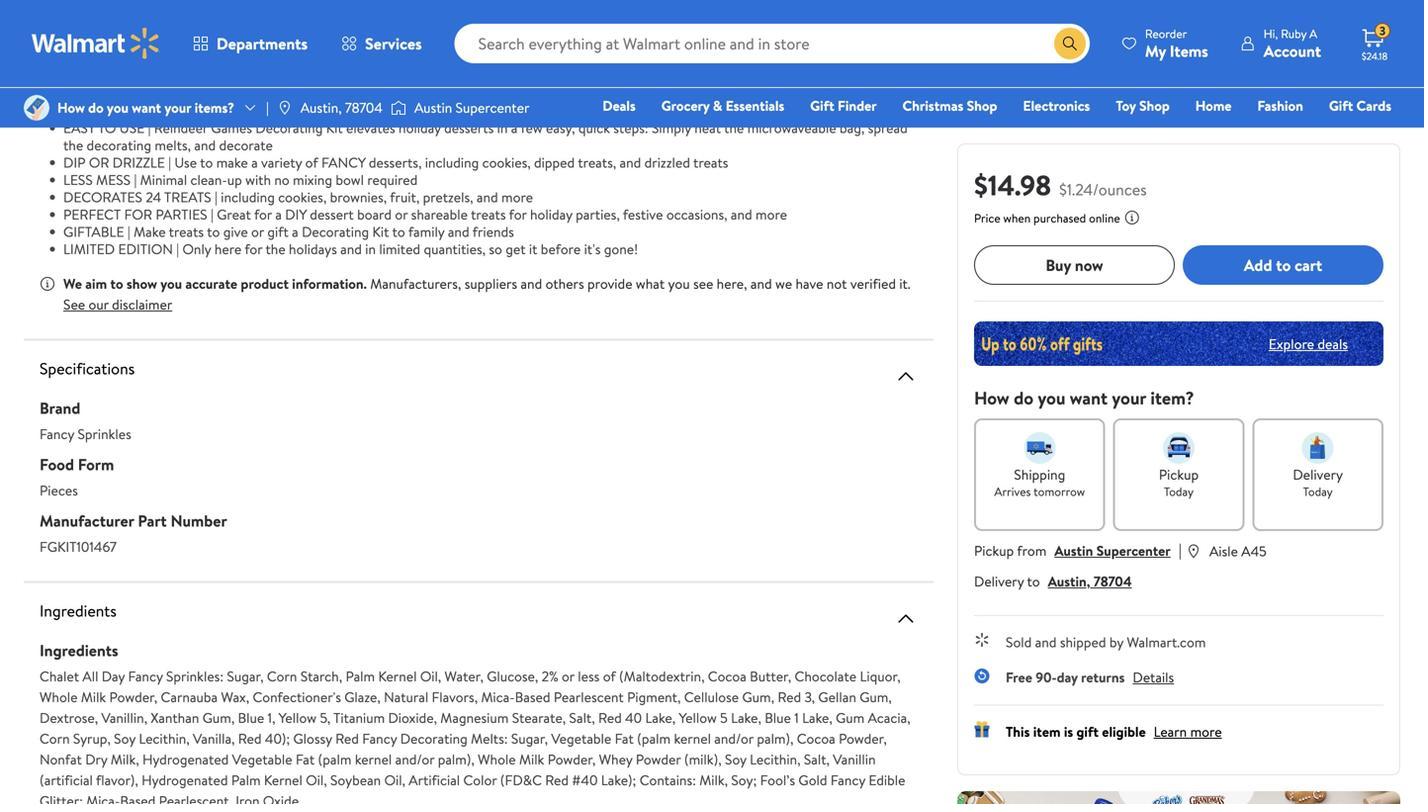 Task type: locate. For each thing, give the bounding box(es) containing it.
glossy
[[293, 729, 332, 748]]

one
[[1240, 124, 1270, 143]]

treats
[[164, 187, 211, 207]]

0 horizontal spatial mica-
[[86, 791, 120, 804]]

0 horizontal spatial  image
[[24, 95, 49, 121]]

1 vertical spatial holiday
[[530, 205, 572, 224]]

walmart image
[[32, 28, 160, 59]]

gift right is
[[1076, 722, 1099, 741]]

1 gift from the left
[[810, 96, 834, 115]]

the left or
[[63, 135, 83, 155]]

to left cart
[[1276, 254, 1291, 276]]

hi, ruby a account
[[1264, 25, 1321, 62]]

0 horizontal spatial lecithin,
[[139, 729, 190, 748]]

cocoa down 1
[[797, 729, 835, 748]]

edition
[[118, 239, 173, 259]]

pickup left from
[[974, 541, 1014, 560]]

to right use
[[200, 153, 213, 172]]

pickup
[[1159, 465, 1199, 484], [974, 541, 1014, 560]]

vanillin
[[833, 750, 876, 769]]

soy down vanillin,
[[114, 729, 135, 748]]

2 shop from the left
[[1139, 96, 1170, 115]]

all up the dextrose,
[[82, 667, 98, 686]]

mica- down flavor),
[[86, 791, 120, 804]]

lake, right 1
[[802, 708, 832, 727]]

day up vanillin,
[[102, 667, 125, 686]]

delivery down from
[[974, 572, 1024, 591]]

you up intent image for shipping
[[1038, 386, 1066, 410]]

1 vertical spatial based
[[120, 791, 156, 804]]

1 horizontal spatial austin
[[1055, 541, 1093, 560]]

chalet up few
[[520, 84, 560, 103]]

want up use on the top
[[132, 98, 161, 117]]

2 gift from the left
[[1329, 96, 1353, 115]]

legal information image
[[1124, 210, 1140, 225]]

0 horizontal spatial blue
[[238, 708, 264, 727]]

you left see
[[668, 274, 690, 293]]

1
[[794, 708, 799, 727]]

all inside dessert decorating kit | includes red decorating melts, limited edition chalet all day sprinkles, and a precision fool's gold edible glitter dusting pump easy to use | reindeer games decorating kit elevates holiday desserts in a few easy, quick steps: simply heat the microwaveable bag, spread the decorating melts, and decorate dip or drizzle | use to make a variety of fancy desserts, including cookies, dipped treats, and drizzled treats less mess | minimal clean-up with no mixing bowl required decorates 24 treats | including cookies, brownies, fruit, pretzels, and more perfect for parties | great for a diy dessert board or shareable treats for holiday parties, festive occasions, and more giftable | make treats to give or gift a decorating kit to family and friends limited edition | only here for the holidays and in limited quantities, so get it before it's gone!
[[563, 84, 579, 103]]

78704 down 'austin supercenter' 'button'
[[1094, 572, 1132, 591]]

your left item?
[[1112, 386, 1146, 410]]

0 horizontal spatial day
[[102, 667, 125, 686]]

magnesium
[[440, 708, 509, 727]]

| left use
[[168, 153, 171, 172]]

1 horizontal spatial shop
[[1139, 96, 1170, 115]]

gift left 'holidays'
[[267, 222, 289, 241]]

 image for austin, 78704
[[277, 100, 293, 116]]

limited up desserts
[[431, 84, 472, 103]]

fancy down vanillin
[[831, 770, 865, 790]]

2 horizontal spatial powder,
[[839, 729, 887, 748]]

chalet inside ingredients chalet all day fancy sprinkles: sugar, corn starch, palm kernel oil, water, glucose, 2% or less of (maltodextrin, cocoa butter, chocolate liquor, whole milk powder, carnauba wax, confectioner's glaze, natural flavors, mica-based pearlescent pigment, cellulose gum, red 3, gellan gum, dextrose, vanillin, xanthan gum, blue 1, yellow 5, titanium dioxide, magnesium stearate, salt, red 40 lake, yellow 5 lake, blue 1 lake, gum acacia, corn syrup, soy lecithin, vanilla, red 40); glossy red fancy decorating melts: sugar, vegetable fat (palm kernel and/or palm), cocoa powder, nonfat dry milk, hydrogenated vegetable fat (palm kernel and/or palm), whole milk powder, whey powder (milk), soy lecithin, salt, vanillin (artificial flavor), hydrogenated palm kernel oil, soybean oil, artificial color (fd&c red #40 lake); contains: milk, soy; fool's gold fancy edible glitter: mica-based pearlescent, iron oxide
[[40, 667, 79, 686]]

1 horizontal spatial want
[[1070, 386, 1108, 410]]

one debit
[[1240, 124, 1307, 143]]

0 horizontal spatial yellow
[[279, 708, 317, 727]]

kit
[[215, 84, 234, 103]]

the down grocery & essentials
[[724, 118, 744, 137]]

dipped
[[534, 153, 575, 172]]

kit down austin, 78704
[[326, 118, 343, 137]]

butter,
[[750, 667, 791, 686]]

ingredients image
[[894, 607, 918, 630]]

0 horizontal spatial holiday
[[399, 118, 441, 137]]

Walmart Site-Wide search field
[[455, 24, 1090, 63]]

reorder
[[1145, 25, 1187, 42]]

1 horizontal spatial corn
[[267, 667, 297, 686]]

heat
[[694, 118, 721, 137]]

1 horizontal spatial melts,
[[391, 84, 427, 103]]

how up the "easy"
[[57, 98, 85, 117]]

| left only
[[176, 239, 179, 259]]

and left make
[[194, 135, 216, 155]]

1 vertical spatial cookies,
[[278, 187, 327, 207]]

add
[[1244, 254, 1272, 276]]

0 horizontal spatial in
[[365, 239, 376, 259]]

 image
[[391, 98, 406, 118]]

do up to
[[88, 98, 104, 117]]

yellow down confectioner's
[[279, 708, 317, 727]]

2%
[[542, 667, 558, 686]]

gold right the fool's
[[797, 84, 826, 103]]

information.
[[292, 274, 367, 293]]

mica-
[[481, 687, 515, 707], [86, 791, 120, 804]]

online
[[1089, 210, 1120, 226]]

of right variety
[[305, 153, 318, 172]]

do for how do you want your items?
[[88, 98, 104, 117]]

to right aim
[[110, 274, 123, 293]]

supercenter up austin, 78704 button
[[1097, 541, 1171, 560]]

in
[[497, 118, 508, 137], [365, 239, 376, 259]]

decorating up mess
[[87, 135, 151, 155]]

debit
[[1273, 124, 1307, 143]]

1 vertical spatial vegetable
[[232, 750, 292, 769]]

1 vertical spatial melts,
[[155, 135, 191, 155]]

supercenter
[[456, 98, 529, 117], [1097, 541, 1171, 560]]

today inside pickup today
[[1164, 483, 1194, 500]]

2 hydrogenated from the top
[[142, 770, 228, 790]]

finder
[[838, 96, 877, 115]]

account
[[1264, 40, 1321, 62]]

1 shop from the left
[[967, 96, 997, 115]]

treats down "treats"
[[169, 222, 204, 241]]

day up quick
[[582, 84, 605, 103]]

lecithin, down xanthan on the left of page
[[139, 729, 190, 748]]

ingredients for ingredients
[[40, 600, 117, 622]]

1 hydrogenated from the top
[[142, 750, 229, 769]]

brand
[[40, 397, 80, 419]]

salt, down pearlescent in the bottom of the page
[[569, 708, 595, 727]]

2 blue from the left
[[765, 708, 791, 727]]

or right the 2%
[[562, 667, 575, 686]]

so
[[489, 239, 502, 259]]

1 horizontal spatial supercenter
[[1097, 541, 1171, 560]]

hydrogenated up the pearlescent,
[[142, 770, 228, 790]]

family
[[408, 222, 445, 241]]

1 vertical spatial fat
[[296, 750, 315, 769]]

$1.24/ounces
[[1059, 179, 1147, 200]]

milk up the dextrose,
[[81, 687, 106, 707]]

1 vertical spatial your
[[1112, 386, 1146, 410]]

2 horizontal spatial or
[[562, 667, 575, 686]]

kit down brownies,
[[372, 222, 389, 241]]

|
[[238, 84, 240, 103], [266, 98, 269, 117], [148, 118, 151, 137], [168, 153, 171, 172], [134, 170, 137, 189], [215, 187, 217, 207], [211, 205, 214, 224], [127, 222, 130, 241], [176, 239, 179, 259], [1179, 539, 1182, 561]]

| right use on the top
[[148, 118, 151, 137]]

carnauba
[[161, 687, 218, 707]]

0 horizontal spatial your
[[165, 98, 191, 117]]

1 horizontal spatial milk
[[519, 750, 544, 769]]

powder
[[636, 750, 681, 769]]

arrives
[[994, 483, 1031, 500]]

1 today from the left
[[1164, 483, 1194, 500]]

want
[[132, 98, 161, 117], [1070, 386, 1108, 410]]

up to sixty percent off deals. shop now. image
[[974, 321, 1384, 366]]

salt,
[[569, 708, 595, 727], [804, 750, 830, 769]]

1 horizontal spatial today
[[1303, 483, 1333, 500]]

do for how do you want your item?
[[1014, 386, 1034, 410]]

1 horizontal spatial in
[[497, 118, 508, 137]]

see our disclaimer button
[[63, 295, 172, 314]]

1 horizontal spatial sugar,
[[511, 729, 548, 748]]

grocery & essentials link
[[652, 95, 793, 116]]

pickup from austin supercenter |
[[974, 539, 1182, 561]]

0 horizontal spatial salt,
[[569, 708, 595, 727]]

1 vertical spatial soy
[[725, 750, 746, 769]]

2 horizontal spatial the
[[724, 118, 744, 137]]

toy shop link
[[1107, 95, 1179, 116]]

| right mess
[[134, 170, 137, 189]]

0 horizontal spatial palm),
[[438, 750, 474, 769]]

fool's
[[760, 770, 795, 790]]

is
[[1064, 722, 1073, 741]]

1 horizontal spatial chalet
[[520, 84, 560, 103]]

show
[[127, 274, 157, 293]]

limited
[[63, 239, 115, 259]]

gift inside dessert decorating kit | includes red decorating melts, limited edition chalet all day sprinkles, and a precision fool's gold edible glitter dusting pump easy to use | reindeer games decorating kit elevates holiday desserts in a few easy, quick steps: simply heat the microwaveable bag, spread the decorating melts, and decorate dip or drizzle | use to make a variety of fancy desserts, including cookies, dipped treats, and drizzled treats less mess | minimal clean-up with no mixing bowl required decorates 24 treats | including cookies, brownies, fruit, pretzels, and more perfect for parties | great for a diy dessert board or shareable treats for holiday parties, festive occasions, and more giftable | make treats to give or gift a decorating kit to family and friends limited edition | only here for the holidays and in limited quantities, so get it before it's gone!
[[267, 222, 289, 241]]

 image
[[24, 95, 49, 121], [277, 100, 293, 116]]

1 horizontal spatial pickup
[[1159, 465, 1199, 484]]

eligible
[[1102, 722, 1146, 741]]

and/or down 5
[[714, 729, 754, 748]]

brand fancy sprinkles food form pieces manufacturer part number fgkit101467
[[40, 397, 227, 556]]

1 vertical spatial decorating
[[302, 222, 369, 241]]

0 vertical spatial holiday
[[399, 118, 441, 137]]

syrup,
[[73, 729, 111, 748]]

a right make
[[251, 153, 258, 172]]

glitter
[[869, 84, 906, 103]]

whole up the dextrose,
[[40, 687, 78, 707]]

fashion
[[1257, 96, 1303, 115]]

0 vertical spatial chalet
[[520, 84, 560, 103]]

1 vertical spatial milk,
[[699, 770, 728, 790]]

0 vertical spatial how
[[57, 98, 85, 117]]

1 horizontal spatial oil,
[[384, 770, 405, 790]]

item
[[1033, 722, 1061, 741]]

0 vertical spatial based
[[515, 687, 550, 707]]

0 vertical spatial kit
[[326, 118, 343, 137]]

2 ingredients from the top
[[40, 639, 118, 661]]

more up we in the top of the page
[[756, 205, 787, 224]]

2 today from the left
[[1303, 483, 1333, 500]]

gold inside dessert decorating kit | includes red decorating melts, limited edition chalet all day sprinkles, and a precision fool's gold edible glitter dusting pump easy to use | reindeer games decorating kit elevates holiday desserts in a few easy, quick steps: simply heat the microwaveable bag, spread the decorating melts, and decorate dip or drizzle | use to make a variety of fancy desserts, including cookies, dipped treats, and drizzled treats less mess | minimal clean-up with no mixing bowl required decorates 24 treats | including cookies, brownies, fruit, pretzels, and more perfect for parties | great for a diy dessert board or shareable treats for holiday parties, festive occasions, and more giftable | make treats to give or gift a decorating kit to family and friends limited edition | only here for the holidays and in limited quantities, so get it before it's gone!
[[797, 84, 826, 103]]

purchased
[[1034, 210, 1086, 226]]

walmart.com
[[1127, 632, 1206, 652]]

1 horizontal spatial milk,
[[699, 770, 728, 790]]

pickup inside pickup from austin supercenter |
[[974, 541, 1014, 560]]

reorder my items
[[1145, 25, 1208, 62]]

1 horizontal spatial decorating
[[323, 84, 388, 103]]

oil, up flavors,
[[420, 667, 441, 686]]

specifications
[[40, 358, 135, 379]]

0 horizontal spatial more
[[501, 187, 533, 207]]

cookies, down variety
[[278, 187, 327, 207]]

soy;
[[731, 770, 757, 790]]

1 vertical spatial want
[[1070, 386, 1108, 410]]

item?
[[1150, 386, 1194, 410]]

1 horizontal spatial  image
[[277, 100, 293, 116]]

Search search field
[[455, 24, 1090, 63]]

today
[[1164, 483, 1194, 500], [1303, 483, 1333, 500]]

gum, up vanilla,
[[202, 708, 235, 727]]

supercenter up desserts
[[456, 98, 529, 117]]

gift inside the gift cards registry
[[1329, 96, 1353, 115]]

hi,
[[1264, 25, 1278, 42]]

0 horizontal spatial cocoa
[[708, 667, 746, 686]]

0 vertical spatial all
[[563, 84, 579, 103]]

1 vertical spatial cocoa
[[797, 729, 835, 748]]

treats
[[693, 153, 728, 172], [471, 205, 506, 224], [169, 222, 204, 241]]

red left #40
[[545, 770, 569, 790]]

decorating down brownies,
[[302, 222, 369, 241]]

add to cart
[[1244, 254, 1322, 276]]

shop for christmas shop
[[967, 96, 997, 115]]

whole
[[40, 687, 78, 707], [478, 750, 516, 769]]

vegetable up the whey
[[551, 729, 611, 748]]

in down board
[[365, 239, 376, 259]]

sold and shipped by walmart.com
[[1006, 632, 1206, 652]]

0 horizontal spatial oil,
[[306, 770, 327, 790]]

glitter:
[[40, 791, 83, 804]]

shop right toy
[[1139, 96, 1170, 115]]

0 vertical spatial your
[[165, 98, 191, 117]]

0 vertical spatial 78704
[[345, 98, 383, 117]]

kernel
[[674, 729, 711, 748], [355, 750, 392, 769]]

salt, left vanillin
[[804, 750, 830, 769]]

registry
[[1164, 124, 1214, 143]]

water,
[[445, 667, 483, 686]]

cocoa up the cellulose
[[708, 667, 746, 686]]

0 horizontal spatial kernel
[[355, 750, 392, 769]]

pickup for pickup today
[[1159, 465, 1199, 484]]

0 vertical spatial want
[[132, 98, 161, 117]]

or right board
[[395, 205, 408, 224]]

edible
[[829, 84, 866, 103]]

1 horizontal spatial whole
[[478, 750, 516, 769]]

dessert decorating kit | includes red decorating melts, limited edition chalet all day sprinkles, and a precision fool's gold edible glitter dusting pump easy to use | reindeer games decorating kit elevates holiday desserts in a few easy, quick steps: simply heat the microwaveable bag, spread the decorating melts, and decorate dip or drizzle | use to make a variety of fancy desserts, including cookies, dipped treats, and drizzled treats less mess | minimal clean-up with no mixing bowl required decorates 24 treats | including cookies, brownies, fruit, pretzels, and more perfect for parties | great for a diy dessert board or shareable treats for holiday parties, festive occasions, and more giftable | make treats to give or gift a decorating kit to family and friends limited edition | only here for the holidays and in limited quantities, so get it before it's gone!
[[63, 84, 908, 259]]

1 vertical spatial salt,
[[804, 750, 830, 769]]

1 vertical spatial (palm
[[318, 750, 352, 769]]

1 horizontal spatial lake,
[[731, 708, 761, 727]]

ingredients inside ingredients chalet all day fancy sprinkles: sugar, corn starch, palm kernel oil, water, glucose, 2% or less of (maltodextrin, cocoa butter, chocolate liquor, whole milk powder, carnauba wax, confectioner's glaze, natural flavors, mica-based pearlescent pigment, cellulose gum, red 3, gellan gum, dextrose, vanillin, xanthan gum, blue 1, yellow 5, titanium dioxide, magnesium stearate, salt, red 40 lake, yellow 5 lake, blue 1 lake, gum acacia, corn syrup, soy lecithin, vanilla, red 40); glossy red fancy decorating melts: sugar, vegetable fat (palm kernel and/or palm), cocoa powder, nonfat dry milk, hydrogenated vegetable fat (palm kernel and/or palm), whole milk powder, whey powder (milk), soy lecithin, salt, vanillin (artificial flavor), hydrogenated palm kernel oil, soybean oil, artificial color (fd&c red #40 lake); contains: milk, soy; fool's gold fancy edible glitter: mica-based pearlescent, iron oxide
[[40, 639, 118, 661]]

how
[[57, 98, 85, 117], [974, 386, 1009, 410]]

delivery for to
[[974, 572, 1024, 591]]

liquor,
[[860, 667, 901, 686]]

melts, up elevates
[[391, 84, 427, 103]]

more right learn at the bottom right of the page
[[1190, 722, 1222, 741]]

0 horizontal spatial whole
[[40, 687, 78, 707]]

fancy
[[40, 424, 74, 444], [128, 667, 163, 686], [362, 729, 397, 748], [831, 770, 865, 790]]

gifting made easy image
[[974, 721, 990, 737]]

kernel up the soybean
[[355, 750, 392, 769]]

| up decorate
[[266, 98, 269, 117]]

1 ingredients from the top
[[40, 600, 117, 622]]

gift left cards at the right top of page
[[1329, 96, 1353, 115]]

to inside "we aim to show you accurate product information. manufacturers, suppliers and others provide what you see here, and we have not verified it. see our disclaimer"
[[110, 274, 123, 293]]

want for items?
[[132, 98, 161, 117]]

chalet
[[520, 84, 560, 103], [40, 667, 79, 686]]

1 vertical spatial palm
[[231, 770, 261, 790]]

red
[[296, 84, 320, 103], [778, 687, 801, 707], [598, 708, 622, 727], [238, 729, 262, 748], [335, 729, 359, 748], [545, 770, 569, 790]]

gift inside 'link'
[[810, 96, 834, 115]]

pearlescent,
[[159, 791, 232, 804]]

1 horizontal spatial how
[[974, 386, 1009, 410]]

for
[[124, 205, 152, 224]]

gum, down butter,
[[742, 687, 774, 707]]

oxide
[[263, 791, 299, 804]]

corn up nonfat
[[40, 729, 70, 748]]

0 vertical spatial delivery
[[1293, 465, 1343, 484]]

78704 up elevates
[[345, 98, 383, 117]]

1 blue from the left
[[238, 708, 264, 727]]

or inside ingredients chalet all day fancy sprinkles: sugar, corn starch, palm kernel oil, water, glucose, 2% or less of (maltodextrin, cocoa butter, chocolate liquor, whole milk powder, carnauba wax, confectioner's glaze, natural flavors, mica-based pearlescent pigment, cellulose gum, red 3, gellan gum, dextrose, vanillin, xanthan gum, blue 1, yellow 5, titanium dioxide, magnesium stearate, salt, red 40 lake, yellow 5 lake, blue 1 lake, gum acacia, corn syrup, soy lecithin, vanilla, red 40); glossy red fancy decorating melts: sugar, vegetable fat (palm kernel and/or palm), cocoa powder, nonfat dry milk, hydrogenated vegetable fat (palm kernel and/or palm), whole milk powder, whey powder (milk), soy lecithin, salt, vanillin (artificial flavor), hydrogenated palm kernel oil, soybean oil, artificial color (fd&c red #40 lake); contains: milk, soy; fool's gold fancy edible glitter: mica-based pearlescent, iron oxide
[[562, 667, 575, 686]]

$14.98 $1.24/ounces
[[974, 166, 1147, 204]]

decorating
[[323, 84, 388, 103], [87, 135, 151, 155]]

powder, up vanillin,
[[109, 687, 157, 707]]

soy up the soy;
[[725, 750, 746, 769]]

see
[[693, 274, 713, 293]]

see
[[63, 295, 85, 314]]

lake, right 5
[[731, 708, 761, 727]]

based
[[515, 687, 550, 707], [120, 791, 156, 804]]

day inside dessert decorating kit | includes red decorating melts, limited edition chalet all day sprinkles, and a precision fool's gold edible glitter dusting pump easy to use | reindeer games decorating kit elevates holiday desserts in a few easy, quick steps: simply heat the microwaveable bag, spread the decorating melts, and decorate dip or drizzle | use to make a variety of fancy desserts, including cookies, dipped treats, and drizzled treats less mess | minimal clean-up with no mixing bowl required decorates 24 treats | including cookies, brownies, fruit, pretzels, and more perfect for parties | great for a diy dessert board or shareable treats for holiday parties, festive occasions, and more giftable | make treats to give or gift a decorating kit to family and friends limited edition | only here for the holidays and in limited quantities, so get it before it's gone!
[[582, 84, 605, 103]]

2 horizontal spatial lake,
[[802, 708, 832, 727]]

1 horizontal spatial salt,
[[804, 750, 830, 769]]

fancy down brand
[[40, 424, 74, 444]]

0 vertical spatial kernel
[[378, 667, 417, 686]]

for right great
[[254, 205, 272, 224]]

austin up desserts
[[414, 98, 452, 117]]

 image up variety
[[277, 100, 293, 116]]

1 vertical spatial and/or
[[395, 750, 434, 769]]

0 vertical spatial day
[[582, 84, 605, 103]]

ruby
[[1281, 25, 1307, 42]]

0 horizontal spatial all
[[82, 667, 98, 686]]

2 horizontal spatial gum,
[[860, 687, 892, 707]]

palm), up fool's
[[757, 729, 794, 748]]

mixing
[[293, 170, 332, 189]]

0 vertical spatial fat
[[615, 729, 634, 748]]

1 vertical spatial of
[[603, 667, 616, 686]]

we
[[775, 274, 792, 293]]

want left item?
[[1070, 386, 1108, 410]]

1 vertical spatial corn
[[40, 729, 70, 748]]

including up give
[[221, 187, 275, 207]]

gum, down liquor,
[[860, 687, 892, 707]]

5,
[[320, 708, 331, 727]]

0 horizontal spatial milk
[[81, 687, 106, 707]]

1 vertical spatial 78704
[[1094, 572, 1132, 591]]

giftable
[[63, 222, 124, 241]]

milk, down (milk),
[[699, 770, 728, 790]]

2 vertical spatial decorating
[[400, 729, 468, 748]]

(palm up powder
[[637, 729, 671, 748]]

all
[[563, 84, 579, 103], [82, 667, 98, 686]]

holiday up before
[[530, 205, 572, 224]]

buy now
[[1046, 254, 1103, 276]]

aisle
[[1209, 541, 1238, 561]]

shop right christmas
[[967, 96, 997, 115]]

learn more button
[[1154, 722, 1222, 741]]

simply
[[652, 118, 691, 137]]

0 vertical spatial supercenter
[[456, 98, 529, 117]]

1 horizontal spatial delivery
[[1293, 465, 1343, 484]]

today inside delivery today
[[1303, 483, 1333, 500]]

1 vertical spatial do
[[1014, 386, 1034, 410]]

corn up confectioner's
[[267, 667, 297, 686]]

1 horizontal spatial mica-
[[481, 687, 515, 707]]

toy
[[1116, 96, 1136, 115]]

delivery today
[[1293, 465, 1343, 500]]

0 horizontal spatial today
[[1164, 483, 1194, 500]]

1 horizontal spatial gift
[[1329, 96, 1353, 115]]

shop for toy shop
[[1139, 96, 1170, 115]]

including up pretzels,
[[425, 153, 479, 172]]

not
[[827, 274, 847, 293]]



Task type: describe. For each thing, give the bounding box(es) containing it.
0 horizontal spatial or
[[251, 222, 264, 241]]

red inside dessert decorating kit | includes red decorating melts, limited edition chalet all day sprinkles, and a precision fool's gold edible glitter dusting pump easy to use | reindeer games decorating kit elevates holiday desserts in a few easy, quick steps: simply heat the microwaveable bag, spread the decorating melts, and decorate dip or drizzle | use to make a variety of fancy desserts, including cookies, dipped treats, and drizzled treats less mess | minimal clean-up with no mixing bowl required decorates 24 treats | including cookies, brownies, fruit, pretzels, and more perfect for parties | great for a diy dessert board or shareable treats for holiday parties, festive occasions, and more giftable | make treats to give or gift a decorating kit to family and friends limited edition | only here for the holidays and in limited quantities, so get it before it's gone!
[[296, 84, 320, 103]]

today for pickup
[[1164, 483, 1194, 500]]

and right 'family'
[[448, 222, 469, 241]]

explore deals
[[1269, 334, 1348, 353]]

this item is gift eligible learn more
[[1006, 722, 1222, 741]]

friends
[[472, 222, 514, 241]]

details button
[[1133, 668, 1174, 687]]

explore
[[1269, 334, 1314, 353]]

0 horizontal spatial powder,
[[109, 687, 157, 707]]

1 vertical spatial in
[[365, 239, 376, 259]]

microwaveable
[[747, 118, 836, 137]]

1 horizontal spatial vegetable
[[551, 729, 611, 748]]

pretzels,
[[423, 187, 473, 207]]

0 vertical spatial lecithin,
[[139, 729, 190, 748]]

1 horizontal spatial more
[[756, 205, 787, 224]]

it.
[[899, 274, 910, 293]]

1 horizontal spatial soy
[[725, 750, 746, 769]]

40
[[625, 708, 642, 727]]

0 vertical spatial mica-
[[481, 687, 515, 707]]

a left diy
[[275, 205, 282, 224]]

0 vertical spatial melts,
[[391, 84, 427, 103]]

0 vertical spatial whole
[[40, 687, 78, 707]]

explore deals link
[[1261, 326, 1356, 361]]

and left others
[[521, 274, 542, 293]]

2 yellow from the left
[[679, 708, 717, 727]]

1 horizontal spatial palm),
[[757, 729, 794, 748]]

color
[[463, 770, 497, 790]]

0 vertical spatial salt,
[[569, 708, 595, 727]]

0 vertical spatial decorating
[[255, 118, 323, 137]]

fruit,
[[390, 187, 420, 207]]

quick
[[578, 118, 610, 137]]

clean-
[[190, 170, 227, 189]]

desserts
[[444, 118, 494, 137]]

of inside ingredients chalet all day fancy sprinkles: sugar, corn starch, palm kernel oil, water, glucose, 2% or less of (maltodextrin, cocoa butter, chocolate liquor, whole milk powder, carnauba wax, confectioner's glaze, natural flavors, mica-based pearlescent pigment, cellulose gum, red 3, gellan gum, dextrose, vanillin, xanthan gum, blue 1, yellow 5, titanium dioxide, magnesium stearate, salt, red 40 lake, yellow 5 lake, blue 1 lake, gum acacia, corn syrup, soy lecithin, vanilla, red 40); glossy red fancy decorating melts: sugar, vegetable fat (palm kernel and/or palm), cocoa powder, nonfat dry milk, hydrogenated vegetable fat (palm kernel and/or palm), whole milk powder, whey powder (milk), soy lecithin, salt, vanillin (artificial flavor), hydrogenated palm kernel oil, soybean oil, artificial color (fd&c red #40 lake); contains: milk, soy; fool's gold fancy edible glitter: mica-based pearlescent, iron oxide
[[603, 667, 616, 686]]

fancy
[[321, 153, 365, 172]]

2 lake, from the left
[[731, 708, 761, 727]]

gum
[[836, 708, 865, 727]]

specifications image
[[894, 364, 918, 388]]

all inside ingredients chalet all day fancy sprinkles: sugar, corn starch, palm kernel oil, water, glucose, 2% or less of (maltodextrin, cocoa butter, chocolate liquor, whole milk powder, carnauba wax, confectioner's glaze, natural flavors, mica-based pearlescent pigment, cellulose gum, red 3, gellan gum, dextrose, vanillin, xanthan gum, blue 1, yellow 5, titanium dioxide, magnesium stearate, salt, red 40 lake, yellow 5 lake, blue 1 lake, gum acacia, corn syrup, soy lecithin, vanilla, red 40); glossy red fancy decorating melts: sugar, vegetable fat (palm kernel and/or palm), cocoa powder, nonfat dry milk, hydrogenated vegetable fat (palm kernel and/or palm), whole milk powder, whey powder (milk), soy lecithin, salt, vanillin (artificial flavor), hydrogenated palm kernel oil, soybean oil, artificial color (fd&c red #40 lake); contains: milk, soy; fool's gold fancy edible glitter: mica-based pearlescent, iron oxide
[[82, 667, 98, 686]]

1 vertical spatial kit
[[372, 222, 389, 241]]

deals
[[1318, 334, 1348, 353]]

1 horizontal spatial fat
[[615, 729, 634, 748]]

2 horizontal spatial treats
[[693, 153, 728, 172]]

0 vertical spatial decorating
[[323, 84, 388, 103]]

manufacturers,
[[370, 274, 461, 293]]

0 vertical spatial milk,
[[111, 750, 139, 769]]

parties
[[156, 205, 207, 224]]

1 vertical spatial milk
[[519, 750, 544, 769]]

a45
[[1241, 541, 1267, 561]]

xanthan
[[151, 708, 199, 727]]

0 horizontal spatial supercenter
[[456, 98, 529, 117]]

red down titanium
[[335, 729, 359, 748]]

40);
[[265, 729, 290, 748]]

chalet inside dessert decorating kit | includes red decorating melts, limited edition chalet all day sprinkles, and a precision fool's gold edible glitter dusting pump easy to use | reindeer games decorating kit elevates holiday desserts in a few easy, quick steps: simply heat the microwaveable bag, spread the decorating melts, and decorate dip or drizzle | use to make a variety of fancy desserts, including cookies, dipped treats, and drizzled treats less mess | minimal clean-up with no mixing bowl required decorates 24 treats | including cookies, brownies, fruit, pretzels, and more perfect for parties | great for a diy dessert board or shareable treats for holiday parties, festive occasions, and more giftable | make treats to give or gift a decorating kit to family and friends limited edition | only here for the holidays and in limited quantities, so get it before it's gone!
[[520, 84, 560, 103]]

intent image for delivery image
[[1302, 432, 1334, 464]]

1 horizontal spatial 78704
[[1094, 572, 1132, 591]]

items
[[1170, 40, 1208, 62]]

learn
[[1154, 722, 1187, 741]]

austin, 78704 button
[[1048, 572, 1132, 591]]

for right the here
[[245, 239, 262, 259]]

5
[[720, 708, 728, 727]]

a left dessert
[[292, 222, 298, 241]]

0 horizontal spatial the
[[63, 135, 83, 155]]

supercenter inside pickup from austin supercenter |
[[1097, 541, 1171, 560]]

1 horizontal spatial the
[[266, 239, 286, 259]]

1 vertical spatial gift
[[1076, 722, 1099, 741]]

lake);
[[601, 770, 636, 790]]

0 horizontal spatial vegetable
[[232, 750, 292, 769]]

how for how do you want your items?
[[57, 98, 85, 117]]

for up get
[[509, 205, 527, 224]]

2 horizontal spatial oil,
[[420, 667, 441, 686]]

how for how do you want your item?
[[974, 386, 1009, 410]]

day
[[1057, 668, 1078, 687]]

and left we in the top of the page
[[750, 274, 772, 293]]

price when purchased online
[[974, 210, 1120, 226]]

0 horizontal spatial treats
[[169, 222, 204, 241]]

decorating inside ingredients chalet all day fancy sprinkles: sugar, corn starch, palm kernel oil, water, glucose, 2% or less of (maltodextrin, cocoa butter, chocolate liquor, whole milk powder, carnauba wax, confectioner's glaze, natural flavors, mica-based pearlescent pigment, cellulose gum, red 3, gellan gum, dextrose, vanillin, xanthan gum, blue 1, yellow 5, titanium dioxide, magnesium stearate, salt, red 40 lake, yellow 5 lake, blue 1 lake, gum acacia, corn syrup, soy lecithin, vanilla, red 40); glossy red fancy decorating melts: sugar, vegetable fat (palm kernel and/or palm), cocoa powder, nonfat dry milk, hydrogenated vegetable fat (palm kernel and/or palm), whole milk powder, whey powder (milk), soy lecithin, salt, vanillin (artificial flavor), hydrogenated palm kernel oil, soybean oil, artificial color (fd&c red #40 lake); contains: milk, soy; fool's gold fancy edible glitter: mica-based pearlescent, iron oxide
[[400, 729, 468, 748]]

2 vertical spatial powder,
[[548, 750, 596, 769]]

1 vertical spatial kernel
[[264, 770, 303, 790]]

toy shop
[[1116, 96, 1170, 115]]

2 horizontal spatial more
[[1190, 722, 1222, 741]]

board
[[357, 205, 392, 224]]

manufacturer
[[40, 510, 134, 532]]

gift for finder
[[810, 96, 834, 115]]

0 vertical spatial cocoa
[[708, 667, 746, 686]]

and right 'holidays'
[[340, 239, 362, 259]]

1 horizontal spatial including
[[425, 153, 479, 172]]

my
[[1145, 40, 1166, 62]]

0 horizontal spatial cookies,
[[278, 187, 327, 207]]

to left give
[[207, 222, 220, 241]]

a
[[1310, 25, 1317, 42]]

to inside button
[[1276, 254, 1291, 276]]

your for item?
[[1112, 386, 1146, 410]]

deals
[[603, 96, 636, 115]]

only
[[182, 239, 211, 259]]

by
[[1110, 632, 1124, 652]]

(fd&c
[[500, 770, 542, 790]]

1 horizontal spatial cocoa
[[797, 729, 835, 748]]

1 horizontal spatial gum,
[[742, 687, 774, 707]]

spread
[[868, 118, 908, 137]]

0 horizontal spatial fat
[[296, 750, 315, 769]]

1 horizontal spatial limited
[[431, 84, 472, 103]]

| left make at top left
[[127, 222, 130, 241]]

1 vertical spatial sugar,
[[511, 729, 548, 748]]

0 horizontal spatial gum,
[[202, 708, 235, 727]]

fancy down titanium
[[362, 729, 397, 748]]

want for item?
[[1070, 386, 1108, 410]]

gift cards registry
[[1164, 96, 1391, 143]]

your for items?
[[165, 98, 191, 117]]

and right treats,
[[620, 153, 641, 172]]

1 yellow from the left
[[279, 708, 317, 727]]

and up simply
[[667, 84, 689, 103]]

pickup for pickup from austin supercenter |
[[974, 541, 1014, 560]]

make
[[216, 153, 248, 172]]

sprinkles,
[[609, 84, 664, 103]]

austin inside pickup from austin supercenter |
[[1055, 541, 1093, 560]]

one debit link
[[1231, 123, 1316, 144]]

intent image for pickup image
[[1163, 432, 1195, 464]]

delivery for today
[[1293, 465, 1343, 484]]

1 vertical spatial austin,
[[1048, 572, 1090, 591]]

mess
[[96, 170, 131, 189]]

search icon image
[[1062, 36, 1078, 51]]

you right show
[[160, 274, 182, 293]]

you up to
[[107, 98, 128, 117]]

precision
[[702, 84, 756, 103]]

0 horizontal spatial austin,
[[300, 98, 342, 117]]

dioxide,
[[388, 708, 437, 727]]

what
[[636, 274, 665, 293]]

ingredients for ingredients chalet all day fancy sprinkles: sugar, corn starch, palm kernel oil, water, glucose, 2% or less of (maltodextrin, cocoa butter, chocolate liquor, whole milk powder, carnauba wax, confectioner's glaze, natural flavors, mica-based pearlescent pigment, cellulose gum, red 3, gellan gum, dextrose, vanillin, xanthan gum, blue 1, yellow 5, titanium dioxide, magnesium stearate, salt, red 40 lake, yellow 5 lake, blue 1 lake, gum acacia, corn syrup, soy lecithin, vanilla, red 40); glossy red fancy decorating melts: sugar, vegetable fat (palm kernel and/or palm), cocoa powder, nonfat dry milk, hydrogenated vegetable fat (palm kernel and/or palm), whole milk powder, whey powder (milk), soy lecithin, salt, vanillin (artificial flavor), hydrogenated palm kernel oil, soybean oil, artificial color (fd&c red #40 lake); contains: milk, soy; fool's gold fancy edible glitter: mica-based pearlescent, iron oxide
[[40, 639, 118, 661]]

free
[[1006, 668, 1032, 687]]

before
[[541, 239, 581, 259]]

use
[[119, 118, 145, 137]]

and right occasions,
[[731, 205, 752, 224]]

details
[[1133, 668, 1174, 687]]

elevates
[[346, 118, 395, 137]]

1 horizontal spatial treats
[[471, 205, 506, 224]]

a left &
[[692, 84, 699, 103]]

electronics
[[1023, 96, 1090, 115]]

departments
[[217, 33, 308, 54]]

get
[[506, 239, 526, 259]]

1 horizontal spatial or
[[395, 205, 408, 224]]

gold inside ingredients chalet all day fancy sprinkles: sugar, corn starch, palm kernel oil, water, glucose, 2% or less of (maltodextrin, cocoa butter, chocolate liquor, whole milk powder, carnauba wax, confectioner's glaze, natural flavors, mica-based pearlescent pigment, cellulose gum, red 3, gellan gum, dextrose, vanillin, xanthan gum, blue 1, yellow 5, titanium dioxide, magnesium stearate, salt, red 40 lake, yellow 5 lake, blue 1 lake, gum acacia, corn syrup, soy lecithin, vanilla, red 40); glossy red fancy decorating melts: sugar, vegetable fat (palm kernel and/or palm), cocoa powder, nonfat dry milk, hydrogenated vegetable fat (palm kernel and/or palm), whole milk powder, whey powder (milk), soy lecithin, salt, vanillin (artificial flavor), hydrogenated palm kernel oil, soybean oil, artificial color (fd&c red #40 lake); contains: milk, soy; fool's gold fancy edible glitter: mica-based pearlescent, iron oxide
[[799, 770, 827, 790]]

gift finder link
[[801, 95, 886, 116]]

great
[[217, 205, 251, 224]]

3 lake, from the left
[[802, 708, 832, 727]]

we aim to show you accurate product information. manufacturers, suppliers and others provide what you see here, and we have not verified it. see our disclaimer
[[63, 274, 910, 314]]

1 horizontal spatial based
[[515, 687, 550, 707]]

&
[[713, 96, 722, 115]]

and up friends
[[477, 187, 498, 207]]

red left 40
[[598, 708, 622, 727]]

3
[[1379, 22, 1386, 39]]

today for delivery
[[1303, 483, 1333, 500]]

1 horizontal spatial lecithin,
[[750, 750, 801, 769]]

0 vertical spatial in
[[497, 118, 508, 137]]

games
[[211, 118, 252, 137]]

1 vertical spatial including
[[221, 187, 275, 207]]

items?
[[195, 98, 234, 117]]

minimal
[[140, 170, 187, 189]]

| left up
[[215, 187, 217, 207]]

and right sold
[[1035, 632, 1057, 652]]

1 vertical spatial decorating
[[87, 135, 151, 155]]

| left great
[[211, 205, 214, 224]]

sprinkles:
[[166, 667, 224, 686]]

1 lake, from the left
[[645, 708, 676, 727]]

0 vertical spatial corn
[[267, 667, 297, 686]]

to left 'family'
[[392, 222, 405, 241]]

 image for how do you want your items?
[[24, 95, 49, 121]]

services button
[[324, 20, 439, 67]]

disclaimer
[[112, 295, 172, 314]]

0 vertical spatial milk
[[81, 687, 106, 707]]

from
[[1017, 541, 1047, 560]]

red left "3,"
[[778, 687, 801, 707]]

acacia,
[[868, 708, 910, 727]]

vanillin,
[[101, 708, 147, 727]]

24
[[146, 187, 161, 207]]

1 horizontal spatial kernel
[[674, 729, 711, 748]]

| right kit
[[238, 84, 240, 103]]

cellulose
[[684, 687, 739, 707]]

decorating
[[124, 84, 212, 103]]

1 horizontal spatial palm
[[346, 667, 375, 686]]

fancy inside brand fancy sprinkles food form pieces manufacturer part number fgkit101467
[[40, 424, 74, 444]]

desserts,
[[369, 153, 422, 172]]

sold
[[1006, 632, 1032, 652]]

accurate
[[185, 274, 237, 293]]

0 vertical spatial sugar,
[[227, 667, 264, 686]]

0 horizontal spatial palm
[[231, 770, 261, 790]]

0 horizontal spatial melts,
[[155, 135, 191, 155]]

glucose,
[[487, 667, 538, 686]]

intent image for shipping image
[[1024, 432, 1056, 464]]

0 vertical spatial (palm
[[637, 729, 671, 748]]

how do you want your item?
[[974, 386, 1194, 410]]

0 vertical spatial cookies,
[[482, 153, 531, 172]]

austin, 78704
[[300, 98, 383, 117]]

includes
[[244, 84, 293, 103]]

0 vertical spatial and/or
[[714, 729, 754, 748]]

day inside ingredients chalet all day fancy sprinkles: sugar, corn starch, palm kernel oil, water, glucose, 2% or less of (maltodextrin, cocoa butter, chocolate liquor, whole milk powder, carnauba wax, confectioner's glaze, natural flavors, mica-based pearlescent pigment, cellulose gum, red 3, gellan gum, dextrose, vanillin, xanthan gum, blue 1, yellow 5, titanium dioxide, magnesium stearate, salt, red 40 lake, yellow 5 lake, blue 1 lake, gum acacia, corn syrup, soy lecithin, vanilla, red 40); glossy red fancy decorating melts: sugar, vegetable fat (palm kernel and/or palm), cocoa powder, nonfat dry milk, hydrogenated vegetable fat (palm kernel and/or palm), whole milk powder, whey powder (milk), soy lecithin, salt, vanillin (artificial flavor), hydrogenated palm kernel oil, soybean oil, artificial color (fd&c red #40 lake); contains: milk, soy; fool's gold fancy edible glitter: mica-based pearlescent, iron oxide
[[102, 667, 125, 686]]

0 horizontal spatial austin
[[414, 98, 452, 117]]

a left few
[[511, 118, 518, 137]]

reindeer
[[154, 118, 208, 137]]

services
[[365, 33, 422, 54]]

gift for cards
[[1329, 96, 1353, 115]]

fancy up vanillin,
[[128, 667, 163, 686]]

red left the 40);
[[238, 729, 262, 748]]

dip
[[63, 153, 86, 172]]

registry link
[[1155, 123, 1223, 144]]

1 vertical spatial kernel
[[355, 750, 392, 769]]

| left aisle
[[1179, 539, 1182, 561]]

to down from
[[1027, 572, 1040, 591]]

when
[[1003, 210, 1031, 226]]

1 vertical spatial limited
[[379, 239, 420, 259]]

of inside dessert decorating kit | includes red decorating melts, limited edition chalet all day sprinkles, and a precision fool's gold edible glitter dusting pump easy to use | reindeer games decorating kit elevates holiday desserts in a few easy, quick steps: simply heat the microwaveable bag, spread the decorating melts, and decorate dip or drizzle | use to make a variety of fancy desserts, including cookies, dipped treats, and drizzled treats less mess | minimal clean-up with no mixing bowl required decorates 24 treats | including cookies, brownies, fruit, pretzels, and more perfect for parties | great for a diy dessert board or shareable treats for holiday parties, festive occasions, and more giftable | make treats to give or gift a decorating kit to family and friends limited edition | only here for the holidays and in limited quantities, so get it before it's gone!
[[305, 153, 318, 172]]

it
[[529, 239, 537, 259]]

1 vertical spatial whole
[[478, 750, 516, 769]]

0 vertical spatial soy
[[114, 729, 135, 748]]

dextrose,
[[40, 708, 98, 727]]



Task type: vqa. For each thing, say whether or not it's contained in the screenshot.
first Light from the top
no



